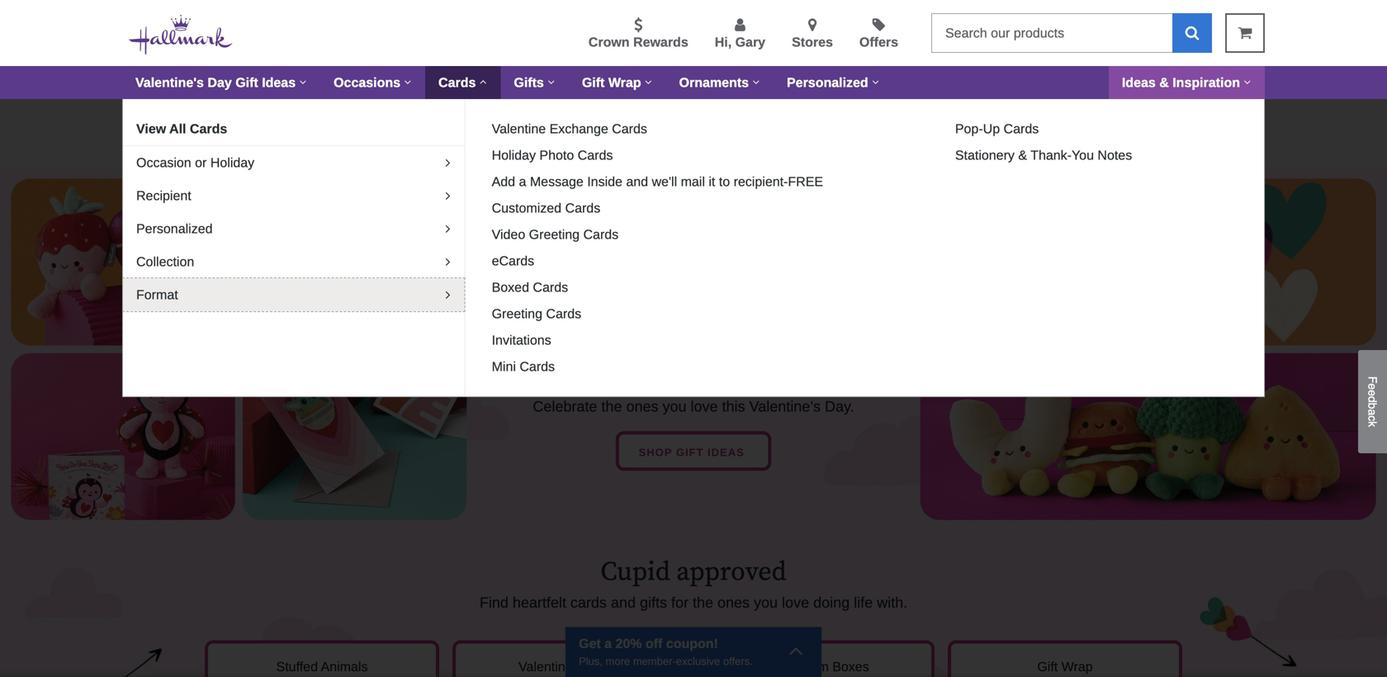 Task type: locate. For each thing, give the bounding box(es) containing it.
personalized up member?
[[787, 75, 869, 90]]

or right photo
[[1080, 114, 1092, 128]]

a inside get a 20% off coupon! plus, more member-exclusive offers.
[[605, 637, 612, 651]]

tab list
[[123, 112, 465, 311], [479, 112, 1252, 383]]

holiday photo cards link
[[485, 145, 620, 165]]

1 vertical spatial cards
[[571, 594, 607, 611]]

0 horizontal spatial crown
[[589, 35, 630, 50]]

valentine's inside cupid approved main content
[[359, 114, 420, 128]]

pop-up cards
[[956, 121, 1039, 136]]

invitations link
[[485, 330, 558, 350]]

1 vertical spatial shop
[[639, 447, 673, 459]]

exclusive
[[676, 656, 721, 668]]

1 vertical spatial wrap
[[1062, 659, 1094, 674]]

0 vertical spatial &
[[1160, 75, 1170, 90]]

member-
[[633, 656, 676, 668]]

1 horizontal spatial wrap
[[1062, 659, 1094, 674]]

to left the them.
[[1196, 114, 1207, 128]]

cards down the 'message'
[[1110, 139, 1140, 152]]

1 vertical spatial gift wrap link
[[948, 640, 1183, 677]]

this
[[722, 398, 746, 415]]

it right "mail"
[[709, 174, 716, 189]]

0 horizontal spatial you
[[663, 398, 687, 415]]

0 horizontal spatial gift wrap
[[582, 75, 642, 90]]

& for inspiration
[[1160, 75, 1170, 90]]

0 vertical spatial icon image
[[324, 140, 332, 152]]

1 horizontal spatial the
[[693, 594, 714, 611]]

holiday photo cards
[[492, 148, 613, 163]]

with right card
[[988, 114, 1012, 128]]

feb.
[[256, 114, 280, 128]]

cards link
[[425, 66, 501, 99]]

to inside tab list
[[719, 174, 730, 189]]

1 horizontal spatial gift wrap link
[[948, 640, 1183, 677]]

occasion or holiday
[[136, 155, 255, 170]]

1 horizontal spatial tab list
[[479, 112, 1252, 383]]

personalized up collection
[[136, 221, 213, 236]]

valentine's right this
[[750, 398, 821, 415]]

get
[[579, 637, 601, 651]]

1 horizontal spatial with
[[988, 114, 1012, 128]]

and
[[627, 174, 649, 189], [611, 594, 636, 611]]

1 vertical spatial &
[[1019, 148, 1028, 163]]

shop for with
[[1009, 139, 1036, 152]]

valentine's day gift ideas link
[[122, 66, 321, 99]]

1 horizontal spatial love
[[782, 594, 810, 611]]

menu
[[259, 14, 919, 52]]

0 horizontal spatial valentine's
[[135, 75, 204, 90]]

&
[[1160, 75, 1170, 90], [1019, 148, 1028, 163]]

a for send a card with your photo or message directly to them.
[[950, 114, 956, 128]]

1 horizontal spatial it
[[709, 174, 716, 189]]

1 vertical spatial the
[[693, 594, 714, 611]]

offers link
[[860, 17, 899, 52]]

0 horizontal spatial cards
[[571, 594, 607, 611]]

1 horizontal spatial shop
[[1009, 139, 1036, 152]]

f e e d b a c k
[[1367, 377, 1380, 427]]

love
[[691, 398, 718, 415], [782, 594, 810, 611]]

with right $30+
[[654, 114, 678, 128]]

0 horizontal spatial with
[[654, 114, 678, 128]]

and left gifts
[[611, 594, 636, 611]]

2 horizontal spatial gift
[[1038, 659, 1059, 674]]

& inside menu bar
[[1160, 75, 1170, 90]]

it right get
[[329, 114, 336, 128]]

it for to
[[709, 174, 716, 189]]

a right not
[[800, 114, 807, 128]]

or
[[1080, 114, 1092, 128], [195, 155, 207, 170]]

valentine's
[[135, 75, 204, 90], [359, 114, 420, 128]]

cupid approved region
[[0, 530, 1388, 677]]

1 horizontal spatial gift
[[582, 75, 605, 90]]

view all cards link
[[123, 112, 465, 145]]

0 horizontal spatial icon image
[[324, 140, 332, 152]]

1 horizontal spatial personalized
[[787, 75, 869, 90]]

day
[[208, 75, 232, 90]]

love inside cupid approved find heartfelt cards and gifts for the ones you love doing life with.
[[782, 594, 810, 611]]

mini
[[492, 359, 516, 374]]

free
[[523, 114, 548, 128]]

0 vertical spatial cards
[[1110, 139, 1140, 152]]

& up directly
[[1160, 75, 1170, 90]]

& for thank-
[[1019, 148, 1028, 163]]

thank-
[[1031, 148, 1072, 163]]

1 horizontal spatial &
[[1160, 75, 1170, 90]]

1 horizontal spatial valentine's
[[750, 398, 821, 415]]

menu containing crown rewards
[[259, 14, 919, 52]]

ornaments
[[680, 75, 749, 90]]

stuffed
[[276, 659, 318, 674]]

invitations
[[492, 333, 552, 348]]

you down approved
[[754, 594, 778, 611]]

1 ideas from the left
[[262, 75, 296, 90]]

offers.
[[724, 656, 753, 668]]

0 horizontal spatial it
[[329, 114, 336, 128]]

1 horizontal spatial for
[[672, 594, 689, 611]]

shop down 'your'
[[1009, 139, 1036, 152]]

tab list containing view all cards
[[123, 112, 465, 311]]

personalized inside tab list
[[136, 221, 213, 236]]

customized
[[492, 201, 562, 216]]

0 vertical spatial the
[[602, 398, 622, 415]]

0 vertical spatial you
[[663, 398, 687, 415]]

cards up the get
[[571, 594, 607, 611]]

menu inside banner
[[259, 14, 919, 52]]

0 horizontal spatial personalized
[[136, 221, 213, 236]]

1 vertical spatial love
[[782, 594, 810, 611]]

holiday down the wed.,
[[211, 155, 255, 170]]

0 vertical spatial for
[[340, 114, 355, 128]]

1 horizontal spatial you
[[754, 594, 778, 611]]

icon image
[[324, 140, 332, 152], [789, 639, 804, 662]]

Search our products search field
[[932, 13, 1173, 53]]

0 vertical spatial crown
[[589, 35, 630, 50]]

crown
[[589, 35, 630, 50], [681, 114, 718, 128]]

the down approved
[[693, 594, 714, 611]]

0 vertical spatial or
[[1080, 114, 1092, 128]]

ones
[[627, 398, 659, 415], [718, 594, 750, 611]]

1 horizontal spatial to
[[719, 174, 730, 189]]

1 vertical spatial ones
[[718, 594, 750, 611]]

free shipping on $30+ with crown rewards. not a member? link
[[514, 112, 873, 155]]

0 horizontal spatial &
[[1019, 148, 1028, 163]]

view all cards
[[136, 121, 227, 136]]

f
[[1367, 377, 1380, 384]]

ideas up 7
[[262, 75, 296, 90]]

and left we'll
[[627, 174, 649, 189]]

recipient
[[136, 188, 191, 203]]

1 vertical spatial icon image
[[789, 639, 804, 662]]

gifts
[[640, 594, 668, 611]]

0 vertical spatial wrap
[[609, 75, 642, 90]]

none search field inside banner
[[932, 13, 1213, 53]]

notes
[[1098, 148, 1133, 163]]

0 horizontal spatial ideas
[[262, 75, 296, 90]]

1 vertical spatial you
[[754, 594, 778, 611]]

ones up shop gift ideas
[[627, 398, 659, 415]]

inside
[[588, 174, 623, 189]]

exchange
[[550, 121, 609, 136]]

2 with from the left
[[988, 114, 1012, 128]]

0 horizontal spatial love
[[691, 398, 718, 415]]

0 vertical spatial gift wrap link
[[569, 66, 666, 99]]

ones inside cupid approved find heartfelt cards and gifts for the ones you love doing life with.
[[718, 594, 750, 611]]

classroom
[[766, 659, 829, 674]]

or right occasion at the top
[[195, 155, 207, 170]]

1 horizontal spatial valentine's
[[359, 114, 420, 128]]

details
[[284, 139, 324, 152]]

valentine's up order
[[135, 75, 204, 90]]

hi,
[[715, 35, 732, 50]]

e up b
[[1367, 390, 1380, 396]]

crown rewards
[[589, 35, 689, 50]]

a up k
[[1367, 409, 1380, 416]]

it inside tab list
[[709, 174, 716, 189]]

0 horizontal spatial wrap
[[609, 75, 642, 90]]

you
[[663, 398, 687, 415], [754, 594, 778, 611]]

0 vertical spatial it
[[329, 114, 336, 128]]

1 vertical spatial gift wrap
[[1038, 659, 1094, 674]]

1 e from the top
[[1367, 384, 1380, 390]]

valentine's down the get
[[519, 659, 582, 674]]

mail
[[681, 174, 705, 189]]

it
[[329, 114, 336, 128], [709, 174, 716, 189]]

0 horizontal spatial or
[[195, 155, 207, 170]]

0 vertical spatial and
[[627, 174, 649, 189]]

holiday
[[492, 148, 536, 163], [211, 155, 255, 170]]

it inside cupid approved main content
[[329, 114, 336, 128]]

icon image left boxes at the right of the page
[[789, 639, 804, 662]]

0 vertical spatial love
[[691, 398, 718, 415]]

2 e from the top
[[1367, 390, 1380, 396]]

gifts
[[514, 75, 544, 90]]

1 horizontal spatial ideas
[[1123, 75, 1156, 90]]

1 vertical spatial valentine's
[[519, 659, 582, 674]]

customized cards
[[492, 201, 601, 216]]

ideas up the 'message'
[[1123, 75, 1156, 90]]

1 horizontal spatial gift wrap
[[1038, 659, 1094, 674]]

a right add
[[519, 174, 527, 189]]

1 horizontal spatial or
[[1080, 114, 1092, 128]]

your
[[1015, 114, 1041, 128]]

1 vertical spatial personalized
[[136, 221, 213, 236]]

0 vertical spatial valentine's
[[135, 75, 204, 90]]

1 tab list from the left
[[123, 112, 465, 311]]

wed.,
[[221, 114, 252, 128]]

for right get
[[340, 114, 355, 128]]

crown left 'rewards'
[[589, 35, 630, 50]]

valentine's down the occasions link
[[359, 114, 420, 128]]

0 horizontal spatial tab list
[[123, 112, 465, 311]]

0 horizontal spatial shop
[[639, 447, 673, 459]]

to right 7
[[293, 114, 305, 128]]

menu bar containing valentine's day gift ideas
[[122, 66, 1266, 99]]

1 vertical spatial valentine's
[[359, 114, 420, 128]]

1 horizontal spatial cards
[[1110, 139, 1140, 152]]

gift wrap inside cupid approved region
[[1038, 659, 1094, 674]]

cupid approved banner
[[198, 556, 1190, 614]]

icon image down get
[[324, 140, 332, 152]]

holiday down valentine
[[492, 148, 536, 163]]

gift wrap
[[582, 75, 642, 90], [1038, 659, 1094, 674]]

card
[[960, 114, 985, 128]]

& inside tab list
[[1019, 148, 1028, 163]]

crown down ornaments
[[681, 114, 718, 128]]

love left this
[[691, 398, 718, 415]]

ecards link
[[485, 251, 541, 271]]

a inside button
[[1367, 409, 1380, 416]]

send
[[917, 114, 946, 128]]

greeting cards
[[492, 307, 582, 321]]

0 horizontal spatial the
[[602, 398, 622, 415]]

1 horizontal spatial crown
[[681, 114, 718, 128]]

banner
[[0, 0, 1388, 397]]

& left thank-
[[1019, 148, 1028, 163]]

for right gifts
[[672, 594, 689, 611]]

1 horizontal spatial day.
[[825, 398, 855, 415]]

you up gift
[[663, 398, 687, 415]]

to right "mail"
[[719, 174, 730, 189]]

menu bar
[[122, 66, 1266, 99]]

e up d
[[1367, 384, 1380, 390]]

images of valentine's day better togethers, cards, and plushes on a light pink background with clouds image
[[0, 168, 1388, 530]]

e
[[1367, 384, 1380, 390], [1367, 390, 1380, 396]]

a right the get
[[605, 637, 612, 651]]

2 tab list from the left
[[479, 112, 1252, 383]]

1 vertical spatial crown
[[681, 114, 718, 128]]

day.
[[424, 114, 448, 128], [825, 398, 855, 415]]

hallmark image
[[129, 15, 233, 55]]

ideas
[[708, 447, 745, 459]]

greeting up invitations
[[492, 307, 543, 321]]

k
[[1367, 422, 1380, 427]]

0 vertical spatial shop
[[1009, 139, 1036, 152]]

gift inside cupid approved region
[[1038, 659, 1059, 674]]

1 vertical spatial and
[[611, 594, 636, 611]]

ones down approved
[[718, 594, 750, 611]]

0 vertical spatial ones
[[627, 398, 659, 415]]

0 horizontal spatial for
[[340, 114, 355, 128]]

1 vertical spatial or
[[195, 155, 207, 170]]

1 horizontal spatial ones
[[718, 594, 750, 611]]

the
[[602, 398, 622, 415], [693, 594, 714, 611]]

shop
[[1009, 139, 1036, 152], [639, 447, 673, 459]]

0 horizontal spatial valentine's
[[519, 659, 582, 674]]

valentine exchange cards
[[492, 121, 648, 136]]

greeting down customized cards
[[529, 227, 580, 242]]

wrap inside cupid approved region
[[1062, 659, 1094, 674]]

0 horizontal spatial ones
[[627, 398, 659, 415]]

0 vertical spatial personalized
[[787, 75, 869, 90]]

personalized link
[[774, 66, 894, 99]]

None search field
[[932, 13, 1213, 53]]

view
[[136, 121, 166, 136]]

shop for you
[[639, 447, 673, 459]]

1 vertical spatial for
[[672, 594, 689, 611]]

1 vertical spatial it
[[709, 174, 716, 189]]

f e e d b a c k button
[[1359, 350, 1388, 454]]

gift
[[236, 75, 258, 90], [582, 75, 605, 90], [1038, 659, 1059, 674]]

more
[[606, 656, 630, 668]]

boxed cards link
[[485, 278, 575, 297]]

shipping
[[552, 114, 602, 128]]

a left card
[[950, 114, 956, 128]]

shop left gift
[[639, 447, 673, 459]]

0 horizontal spatial day.
[[424, 114, 448, 128]]

with.
[[877, 594, 908, 611]]

1 vertical spatial greeting
[[492, 307, 543, 321]]

pop-
[[956, 121, 984, 136]]

valentine's inside menu bar
[[135, 75, 204, 90]]

the right the celebrate
[[602, 398, 622, 415]]

a
[[800, 114, 807, 128], [950, 114, 956, 128], [519, 174, 527, 189], [1367, 409, 1380, 416], [605, 637, 612, 651]]

love left doing
[[782, 594, 810, 611]]



Task type: describe. For each thing, give the bounding box(es) containing it.
message
[[530, 174, 584, 189]]

1 horizontal spatial holiday
[[492, 148, 536, 163]]

occasions link
[[321, 66, 425, 99]]

valentine's cards
[[519, 659, 621, 674]]

free
[[788, 174, 824, 189]]

celebrate the ones you love this valentine's day.
[[533, 398, 855, 415]]

approved
[[677, 556, 787, 589]]

stationery & thank-you notes link
[[949, 145, 1139, 165]]

0 horizontal spatial to
[[293, 114, 305, 128]]

valentine
[[492, 121, 546, 136]]

classroom boxes
[[766, 659, 870, 674]]

occasion
[[136, 155, 191, 170]]

video greeting cards link
[[485, 225, 626, 245]]

hallmark link
[[129, 13, 246, 58]]

0 horizontal spatial holiday
[[211, 155, 255, 170]]

1 horizontal spatial icon image
[[789, 639, 804, 662]]

boxed cards
[[492, 280, 568, 295]]

0 vertical spatial day.
[[424, 114, 448, 128]]

2 ideas from the left
[[1123, 75, 1156, 90]]

stuffed animals link
[[205, 640, 440, 677]]

for inside cupid approved find heartfelt cards and gifts for the ones you love doing life with.
[[672, 594, 689, 611]]

shop gift ideas
[[639, 447, 749, 459]]

crown inside banner
[[589, 35, 630, 50]]

add a message inside and we'll mail it to recipient-free link
[[485, 172, 830, 192]]

not
[[777, 114, 797, 128]]

20%
[[616, 637, 642, 651]]

video
[[492, 227, 526, 242]]

d
[[1367, 396, 1380, 403]]

classroom boxes link
[[701, 640, 935, 677]]

all
[[169, 121, 186, 136]]

stuffed animals
[[276, 659, 368, 674]]

0 vertical spatial valentine's
[[750, 398, 821, 415]]

and inside cupid approved find heartfelt cards and gifts for the ones you love doing life with.
[[611, 594, 636, 611]]

greeting cards link
[[485, 304, 588, 324]]

boxes
[[833, 659, 870, 674]]

1 with from the left
[[654, 114, 678, 128]]

wrap inside menu bar
[[609, 75, 642, 90]]

crown inside cupid approved main content
[[681, 114, 718, 128]]

we'll
[[652, 174, 678, 189]]

get
[[308, 114, 326, 128]]

ornaments link
[[666, 66, 774, 99]]

ideas & inspiration link
[[1109, 66, 1266, 99]]

shop personalized cards
[[1009, 139, 1143, 152]]

cards inside cupid approved region
[[586, 659, 621, 674]]

gift
[[676, 447, 704, 459]]

banner containing crown rewards
[[0, 0, 1388, 397]]

you
[[1072, 148, 1095, 163]]

ecards
[[492, 254, 535, 268]]

the inside cupid approved find heartfelt cards and gifts for the ones you love doing life with.
[[693, 594, 714, 611]]

0 vertical spatial gift wrap
[[582, 75, 642, 90]]

rewards
[[634, 35, 689, 50]]

animals
[[321, 659, 368, 674]]

plus,
[[579, 656, 603, 668]]

coupon!
[[667, 637, 719, 651]]

0 horizontal spatial gift wrap link
[[569, 66, 666, 99]]

personalized inside 'link'
[[787, 75, 869, 90]]

crown rewards link
[[589, 17, 689, 52]]

doing
[[814, 594, 850, 611]]

stores
[[792, 35, 833, 50]]

gifts link
[[501, 66, 569, 99]]

cards inside menu bar
[[439, 75, 476, 90]]

valentine exchange cards link
[[485, 119, 654, 139]]

occasions
[[334, 75, 401, 90]]

hi, gary
[[715, 35, 766, 50]]

you inside cupid approved find heartfelt cards and gifts for the ones you love doing life with.
[[754, 594, 778, 611]]

2 horizontal spatial to
[[1196, 114, 1207, 128]]

mini cards link
[[485, 357, 562, 377]]

video greeting cards
[[492, 227, 619, 242]]

cards inside cupid approved find heartfelt cards and gifts for the ones you love doing life with.
[[571, 594, 607, 611]]

stores link
[[792, 17, 833, 52]]

c
[[1367, 416, 1380, 422]]

it for for
[[329, 114, 336, 128]]

customized cards link
[[485, 198, 607, 218]]

or inside cupid approved main content
[[1080, 114, 1092, 128]]

recipient-
[[734, 174, 788, 189]]

tab list containing valentine exchange cards
[[479, 112, 1252, 383]]

cupid approved image
[[0, 530, 1388, 677]]

shopping cart image
[[1239, 25, 1253, 40]]

personalized
[[1040, 139, 1107, 152]]

0 vertical spatial greeting
[[529, 227, 580, 242]]

cupid
[[601, 556, 671, 589]]

free shipping on $30+ with crown rewards. not a member?
[[523, 114, 864, 128]]

valentine's inside valentine's cards link
[[519, 659, 582, 674]]

rewards.
[[721, 114, 774, 128]]

off
[[646, 637, 663, 651]]

or inside tab list
[[195, 155, 207, 170]]

directly
[[1150, 114, 1192, 128]]

order
[[168, 114, 200, 128]]

celebrate
[[533, 398, 598, 415]]

b
[[1367, 403, 1380, 409]]

and inside tab list
[[627, 174, 649, 189]]

$30+
[[624, 114, 650, 128]]

life
[[854, 594, 873, 611]]

cupid approved main content
[[0, 99, 1388, 677]]

a for get a 20% off coupon! plus, more member-exclusive offers.
[[605, 637, 612, 651]]

valentine's cards link
[[453, 640, 687, 677]]

stationery & thank-you notes
[[956, 148, 1133, 163]]

a for add a message inside and we'll mail it to recipient-free
[[519, 174, 527, 189]]

order by wed., feb. 7 to get it for valentine's day.
[[168, 114, 448, 128]]

1 vertical spatial day.
[[825, 398, 855, 415]]

0 horizontal spatial gift
[[236, 75, 258, 90]]

7
[[283, 114, 290, 128]]

search image
[[1186, 25, 1200, 40]]

boxed
[[492, 280, 530, 295]]

inspiration
[[1173, 75, 1241, 90]]



Task type: vqa. For each thing, say whether or not it's contained in the screenshot.
Cupid approved banner
yes



